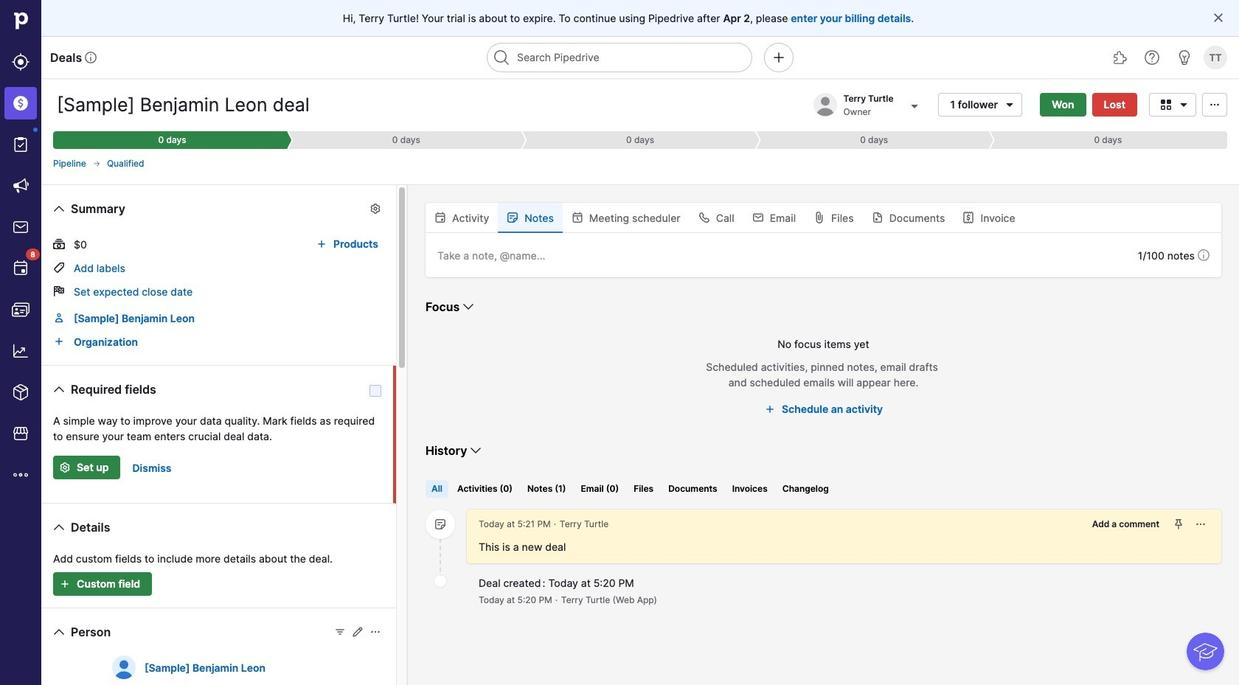 Task type: describe. For each thing, give the bounding box(es) containing it.
color undefined image
[[12, 136, 30, 153]]

color undefined image
[[12, 260, 30, 277]]

transfer ownership image
[[906, 97, 923, 115]]

pin this note image
[[1173, 519, 1185, 530]]

2 color secondary image from the top
[[435, 575, 446, 587]]

1 color secondary image from the top
[[435, 519, 446, 530]]

color primary inverted image
[[56, 578, 74, 590]]

sales assistant image
[[1176, 49, 1194, 66]]

more actions image
[[1195, 519, 1207, 530]]

home image
[[10, 10, 32, 32]]

more image
[[12, 466, 30, 484]]

marketplace image
[[12, 425, 30, 443]]

knowledge center bot, also known as kc bot is an onboarding assistant that allows you to see the list of onboarding items in one place for quick and easy reference. this improves your in-app experience. image
[[1187, 633, 1225, 671]]

[Sample] Benjamin Leon deal text field
[[53, 90, 345, 120]]



Task type: vqa. For each thing, say whether or not it's contained in the screenshot.
color warning icon
no



Task type: locate. For each thing, give the bounding box(es) containing it.
quick help image
[[1144, 49, 1161, 66]]

0 vertical spatial color secondary image
[[435, 519, 446, 530]]

color primary image
[[1213, 12, 1225, 24], [1158, 98, 1175, 110], [1175, 98, 1193, 110], [1206, 98, 1224, 110], [50, 200, 68, 218], [698, 212, 710, 224], [752, 212, 764, 224], [814, 212, 826, 224], [872, 212, 884, 224], [963, 212, 975, 224], [761, 404, 779, 415], [467, 442, 485, 460], [50, 519, 68, 536], [50, 623, 68, 641], [334, 626, 346, 638]]

menu
[[0, 0, 41, 685]]

leads image
[[12, 53, 30, 71]]

contacts image
[[12, 301, 30, 319]]

products image
[[12, 384, 30, 401]]

color primary inverted image
[[56, 462, 74, 474]]

info image
[[85, 52, 97, 63]]

color link image
[[53, 336, 65, 348]]

1 vertical spatial color secondary image
[[435, 575, 446, 587]]

sales inbox image
[[12, 218, 30, 236]]

color secondary image
[[435, 519, 446, 530], [435, 575, 446, 587]]

color primary image
[[1001, 98, 1019, 110], [92, 159, 101, 168], [370, 203, 381, 215], [435, 212, 446, 224], [507, 212, 519, 224], [572, 212, 583, 224], [53, 238, 65, 250], [313, 238, 330, 250], [53, 262, 65, 274], [53, 286, 65, 297], [460, 298, 478, 316], [50, 381, 68, 398], [352, 626, 364, 638], [370, 626, 381, 638]]

color muted image
[[1198, 249, 1210, 261]]

insights image
[[12, 342, 30, 360]]

Search Pipedrive field
[[487, 43, 753, 72]]

deals image
[[12, 94, 30, 112]]

color link image
[[53, 312, 65, 324]]

quick add image
[[770, 49, 788, 66]]

campaigns image
[[12, 177, 30, 195]]

menu item
[[0, 83, 41, 124]]



